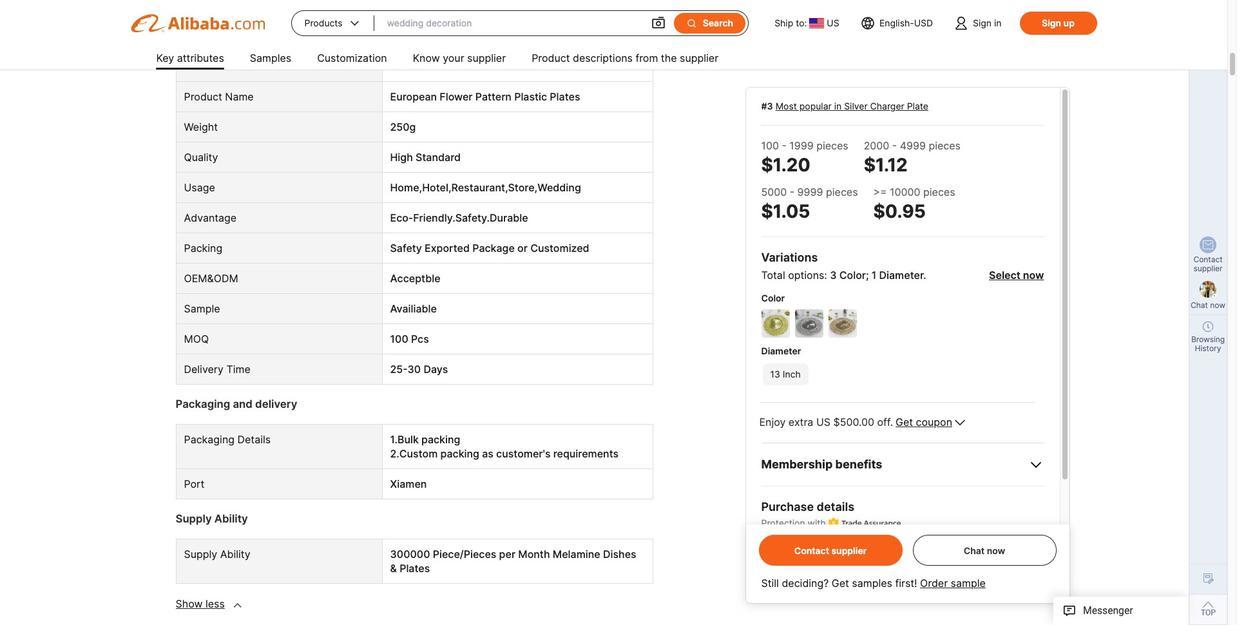 Task type: vqa. For each thing, say whether or not it's contained in the screenshot.
CN
no



Task type: locate. For each thing, give the bounding box(es) containing it.
- inside 5000 - 9999 pieces $1.05
[[790, 186, 795, 198]]

packaging down packaging and delivery
[[184, 433, 235, 446]]

days
[[424, 363, 448, 376]]

pieces right 4999
[[929, 139, 961, 152]]

arrow up image
[[234, 600, 241, 611]]

details up with at the bottom of page
[[817, 500, 855, 513]]

packing left as
[[441, 448, 479, 460]]

delivery
[[255, 398, 297, 411]]

your
[[443, 52, 464, 64]]

name down number
[[225, 90, 254, 103]]

1 vertical spatial supply
[[184, 548, 217, 561]]

100 up $1.20
[[761, 139, 779, 152]]

less
[[206, 598, 225, 611]]

1 horizontal spatial now
[[1023, 269, 1044, 282]]

supply down port
[[176, 513, 212, 525]]

sign
[[973, 17, 992, 28], [1042, 17, 1062, 28]]

>= 10000 pieces $0.95
[[874, 186, 955, 222]]

1 horizontal spatial sign
[[1042, 17, 1062, 28]]

0 horizontal spatial contact supplier
[[794, 545, 867, 556]]

product descriptions from the supplier
[[532, 52, 719, 64]]

us right extra
[[816, 416, 831, 429]]

2 sign from the left
[[1042, 17, 1062, 28]]

dishes
[[603, 548, 637, 561]]

chat now up "browsing"
[[1191, 300, 1226, 310]]

0 horizontal spatial sign
[[973, 17, 992, 28]]

pieces inside 2000 - 4999 pieces $1.12
[[929, 139, 961, 152]]

pieces inside 5000 - 9999 pieces $1.05
[[826, 186, 858, 198]]

extra
[[789, 416, 814, 429]]

1 sign from the left
[[973, 17, 992, 28]]

plates
[[550, 90, 580, 103], [400, 562, 430, 575]]

ship
[[775, 17, 793, 28]]

0 horizontal spatial -
[[782, 139, 787, 152]]

packaging details
[[184, 433, 271, 446]]

- inside 2000 - 4999 pieces $1.12
[[893, 139, 897, 152]]

1 horizontal spatial 100
[[761, 139, 779, 152]]

1 vertical spatial packing
[[441, 448, 479, 460]]

0 vertical spatial product
[[532, 52, 570, 64]]

1 vertical spatial 100
[[390, 333, 408, 346]]

13 inch
[[770, 369, 801, 380]]

1 horizontal spatial color
[[840, 269, 866, 282]]

key attributes link
[[156, 46, 224, 72]]

1999
[[790, 139, 814, 152]]

delivery
[[184, 363, 224, 376]]

get down time
[[832, 577, 849, 590]]

know your supplier link
[[413, 46, 506, 72]]

us
[[827, 17, 840, 28], [816, 416, 831, 429]]

packaging down delivery
[[176, 398, 230, 411]]

0 vertical spatial enjoy
[[760, 416, 786, 429]]

sign for sign in
[[973, 17, 992, 28]]

total
[[761, 269, 785, 282]]

1 horizontal spatial in
[[994, 17, 1002, 28]]

as
[[482, 448, 494, 460]]

color right 3
[[840, 269, 866, 282]]

1 horizontal spatial diameter
[[879, 269, 924, 282]]

0 vertical spatial plates
[[550, 90, 580, 103]]

0 vertical spatial ability
[[214, 513, 248, 525]]

variations
[[761, 251, 818, 264]]

0 horizontal spatial product
[[184, 90, 222, 103]]

0 horizontal spatial plates
[[400, 562, 430, 575]]

chat up sample
[[964, 545, 985, 556]]

supply ability up less
[[184, 548, 250, 561]]

0 vertical spatial chat now
[[1191, 300, 1226, 310]]

the
[[661, 52, 677, 64]]

protection with
[[761, 517, 826, 528]]

sign left "up"
[[1042, 17, 1062, 28]]

us right to:
[[827, 17, 840, 28]]

0 horizontal spatial get
[[832, 577, 849, 590]]

0 vertical spatial packaging
[[176, 398, 230, 411]]

-
[[782, 139, 787, 152], [893, 139, 897, 152], [790, 186, 795, 198]]

1 horizontal spatial product
[[532, 52, 570, 64]]

product up the plastic on the top of the page
[[532, 52, 570, 64]]

25-30 days
[[390, 363, 448, 376]]

1 horizontal spatial -
[[790, 186, 795, 198]]

- left the 1999
[[782, 139, 787, 152]]

0 vertical spatial 100
[[761, 139, 779, 152]]

pieces for $1.20
[[817, 139, 849, 152]]

name for product name
[[225, 90, 254, 103]]

name up number
[[216, 30, 244, 43]]

samples
[[250, 52, 291, 64]]

customization
[[317, 52, 387, 64]]

plates down 300000
[[400, 562, 430, 575]]

- right 2000
[[893, 139, 897, 152]]

0 vertical spatial supply
[[176, 513, 212, 525]]

0 horizontal spatial details
[[817, 500, 855, 513]]

get right off.
[[896, 416, 913, 429]]

1 horizontal spatial details
[[945, 540, 973, 551]]

brand name
[[184, 30, 244, 43]]

packaging for packaging and delivery
[[176, 398, 230, 411]]

0 vertical spatial get
[[896, 416, 913, 429]]

chat up "browsing"
[[1191, 300, 1208, 310]]

number
[[217, 60, 256, 73]]

options:
[[788, 269, 827, 282]]

0 horizontal spatial color
[[761, 293, 785, 304]]

model number
[[184, 60, 256, 73]]

0 vertical spatial diameter
[[879, 269, 924, 282]]

g52
[[390, 60, 411, 73]]

enjoy left extra
[[760, 416, 786, 429]]

1 vertical spatial chat
[[964, 545, 985, 556]]

1 horizontal spatial chat
[[1191, 300, 1208, 310]]

#3
[[761, 101, 773, 111]]

english-
[[880, 17, 914, 28]]

deciding?
[[782, 577, 829, 590]]

2 horizontal spatial -
[[893, 139, 897, 152]]

sample
[[951, 577, 986, 590]]

diameter right 1
[[879, 269, 924, 282]]

details inside the contact supplier to negotiate shipping details enjoy on-time dispatch guarantee
[[945, 540, 973, 551]]

usd
[[914, 17, 933, 28]]

get
[[896, 416, 913, 429], [832, 577, 849, 590]]

100 inside 100 - 1999 pieces $1.20
[[761, 139, 779, 152]]

1 horizontal spatial plates
[[550, 90, 580, 103]]

enjoy left on-
[[779, 552, 803, 563]]

0 horizontal spatial 100
[[390, 333, 408, 346]]

1 vertical spatial chat now
[[964, 545, 1006, 556]]

product up the weight
[[184, 90, 222, 103]]

chat now up sample
[[964, 545, 1006, 556]]

1 horizontal spatial get
[[896, 416, 913, 429]]

time
[[822, 552, 841, 563]]

month
[[518, 548, 550, 561]]

0 vertical spatial name
[[216, 30, 244, 43]]

name
[[216, 30, 244, 43], [225, 90, 254, 103]]

$1.05
[[761, 200, 810, 222]]

0 horizontal spatial diameter
[[761, 345, 801, 356]]

arrow down image
[[955, 416, 965, 430]]

most popular in  silver charger plate link
[[776, 101, 929, 111]]

details right shipping
[[945, 540, 973, 551]]

1 vertical spatial product
[[184, 90, 222, 103]]

0 horizontal spatial now
[[987, 545, 1006, 556]]

1 vertical spatial enjoy
[[779, 552, 803, 563]]

diameter up 13 inch
[[761, 345, 801, 356]]

pieces inside 100 - 1999 pieces $1.20
[[817, 139, 849, 152]]

2 vertical spatial now
[[987, 545, 1006, 556]]

chat now
[[1191, 300, 1226, 310], [964, 545, 1006, 556]]

contact
[[1194, 255, 1223, 264], [779, 540, 813, 551], [794, 545, 829, 556]]

in left silver at the right top
[[834, 101, 842, 111]]

0 vertical spatial chat
[[1191, 300, 1208, 310]]

0 vertical spatial color
[[840, 269, 866, 282]]

contact inside the contact supplier to negotiate shipping details enjoy on-time dispatch guarantee
[[779, 540, 813, 551]]

100 left pcs
[[390, 333, 408, 346]]

1 vertical spatial packaging
[[184, 433, 235, 446]]

0 vertical spatial packing
[[422, 433, 460, 446]]

1 horizontal spatial contact supplier
[[1194, 255, 1223, 273]]

0 horizontal spatial in
[[834, 101, 842, 111]]

show less
[[176, 598, 225, 611]]

packing up 2.custom
[[422, 433, 460, 446]]

1 vertical spatial now
[[1211, 300, 1226, 310]]

supply ability down port
[[176, 513, 248, 525]]

oem&odm
[[184, 272, 238, 285]]

benefits
[[836, 457, 883, 471]]

supply ability
[[176, 513, 248, 525], [184, 548, 250, 561]]

now for the chat now button
[[987, 545, 1006, 556]]

$1.12
[[864, 154, 908, 176]]

packing
[[184, 242, 222, 255]]

100 for 100 pcs
[[390, 333, 408, 346]]

4999
[[900, 139, 926, 152]]

pieces right 10000
[[924, 186, 955, 198]]

sample
[[184, 303, 220, 315]]

silver
[[844, 101, 868, 111]]

100
[[761, 139, 779, 152], [390, 333, 408, 346]]

up
[[1064, 17, 1075, 28]]

standard
[[416, 151, 461, 164]]

3
[[830, 269, 837, 282]]

know your supplier
[[413, 52, 506, 64]]

1 vertical spatial name
[[225, 90, 254, 103]]

0 horizontal spatial chat
[[964, 545, 985, 556]]

2000 - 4999 pieces $1.12
[[864, 139, 961, 176]]

pieces right the 1999
[[817, 139, 849, 152]]

in left the sign up
[[994, 17, 1002, 28]]

0 vertical spatial now
[[1023, 269, 1044, 282]]

- right 5000
[[790, 186, 795, 198]]

enjoy extra us $500.00 off. get coupon
[[760, 416, 953, 429]]

13 inch link
[[761, 362, 810, 387]]

product
[[532, 52, 570, 64], [184, 90, 222, 103]]

pieces right 9999
[[826, 186, 858, 198]]

sign right usd
[[973, 17, 992, 28]]

- inside 100 - 1999 pieces $1.20
[[782, 139, 787, 152]]

crony
[[390, 30, 427, 43]]

0 vertical spatial supply ability
[[176, 513, 248, 525]]

- for $1.05
[[790, 186, 795, 198]]

friendly.safety.durable
[[413, 212, 528, 225]]

color down total
[[761, 293, 785, 304]]

purchase
[[761, 500, 814, 513]]

0 vertical spatial contact supplier
[[1194, 255, 1223, 273]]

customized
[[530, 242, 589, 255]]

supply up show less
[[184, 548, 217, 561]]

#3 most popular in  silver charger plate
[[761, 101, 929, 111]]

still
[[761, 577, 779, 590]]

1 vertical spatial details
[[945, 540, 973, 551]]

10000
[[890, 186, 921, 198]]

1 vertical spatial plates
[[400, 562, 430, 575]]

packing
[[422, 433, 460, 446], [441, 448, 479, 460]]

usage
[[184, 181, 215, 194]]

chat
[[1191, 300, 1208, 310], [964, 545, 985, 556]]

in
[[994, 17, 1002, 28], [834, 101, 842, 111]]

plates right the plastic on the top of the page
[[550, 90, 580, 103]]



Task type: describe. For each thing, give the bounding box(es) containing it.
membership
[[761, 457, 833, 471]]

product descriptions from the supplier link
[[532, 46, 719, 72]]

product name
[[184, 90, 254, 103]]

&
[[390, 562, 397, 575]]

english-usd
[[880, 17, 933, 28]]

1 vertical spatial ability
[[220, 548, 250, 561]]

history
[[1195, 344, 1222, 353]]

exported
[[425, 242, 470, 255]]

home,hotel,restaurant,store,wedding
[[390, 181, 581, 194]]

order sample link
[[920, 577, 986, 590]]

pieces for $1.05
[[826, 186, 858, 198]]

dispatch
[[843, 552, 882, 563]]

moq
[[184, 333, 209, 346]]

2.custom
[[390, 448, 438, 460]]

pattern
[[475, 90, 512, 103]]

name for brand name
[[216, 30, 244, 43]]

safety
[[390, 242, 422, 255]]

9999
[[798, 186, 823, 198]]

select
[[989, 269, 1021, 282]]

100 pcs
[[390, 333, 429, 346]]

european flower pattern plastic plates
[[390, 90, 580, 103]]

browsing
[[1192, 334, 1225, 344]]

to:
[[796, 17, 807, 28]]

100 for 100 - 1999 pieces $1.20
[[761, 139, 779, 152]]

get coupon link
[[896, 416, 953, 430]]

customer's
[[496, 448, 551, 460]]

1 vertical spatial diameter
[[761, 345, 801, 356]]

sign for sign up
[[1042, 17, 1062, 28]]

availiable
[[390, 303, 437, 315]]

···
[[936, 579, 942, 588]]

1 vertical spatial contact supplier
[[794, 545, 867, 556]]

now for select now link
[[1023, 269, 1044, 282]]

plates inside 300000 piece/pieces per   month melamine dishes & plates
[[400, 562, 430, 575]]

popular
[[800, 101, 832, 111]]

packaging and delivery
[[176, 398, 297, 411]]

protection
[[761, 517, 805, 528]]

pieces for $1.12
[[929, 139, 961, 152]]

product for product name
[[184, 90, 222, 103]]

flower
[[440, 90, 473, 103]]

supplier inside the contact supplier to negotiate shipping details enjoy on-time dispatch guarantee
[[816, 540, 850, 551]]

300000
[[390, 548, 430, 561]]

>=
[[874, 186, 887, 198]]

2000
[[864, 139, 890, 152]]

- for $1.20
[[782, 139, 787, 152]]

pcs
[[411, 333, 429, 346]]

eco-friendly.safety.durable
[[390, 212, 528, 225]]

customization link
[[317, 46, 387, 72]]

2 horizontal spatial now
[[1211, 300, 1226, 310]]

pieces inside >= 10000 pieces $0.95
[[924, 186, 955, 198]]

melamine
[[553, 548, 601, 561]]

select now
[[989, 269, 1044, 282]]

wedding decoration text field
[[387, 12, 638, 35]]

or
[[518, 242, 528, 255]]

european
[[390, 90, 437, 103]]

model
[[184, 60, 214, 73]]

product for product descriptions from the supplier
[[532, 52, 570, 64]]

1 vertical spatial in
[[834, 101, 842, 111]]

xiamen
[[390, 478, 427, 491]]

1 vertical spatial us
[[816, 416, 831, 429]]

high standard
[[390, 151, 461, 164]]

total options: 3 color ; 1 diameter .
[[761, 269, 926, 282]]

1 vertical spatial color
[[761, 293, 785, 304]]

13
[[770, 369, 780, 380]]

key
[[156, 52, 174, 64]]

delivery time
[[184, 363, 251, 376]]

browsing history
[[1192, 334, 1225, 353]]

25-
[[390, 363, 408, 376]]

package
[[473, 242, 515, 255]]

details
[[237, 433, 271, 446]]

negotiate
[[863, 540, 904, 551]]

contact supplier to negotiate shipping details enjoy on-time dispatch guarantee
[[779, 540, 973, 563]]

contact supplier button
[[794, 545, 867, 556]]

250g
[[390, 121, 416, 134]]

samples
[[852, 577, 893, 590]]

5000
[[761, 186, 787, 198]]

0 vertical spatial us
[[827, 17, 840, 28]]

1 horizontal spatial chat now
[[1191, 300, 1226, 310]]

coupon
[[916, 416, 953, 429]]

plate
[[907, 101, 929, 111]]

 search
[[686, 17, 733, 29]]

5000 - 9999 pieces $1.05
[[761, 186, 858, 222]]

enjoy inside the contact supplier to negotiate shipping details enjoy on-time dispatch guarantee
[[779, 552, 803, 563]]

0 horizontal spatial chat now
[[964, 545, 1006, 556]]

;
[[866, 269, 869, 282]]

0 vertical spatial in
[[994, 17, 1002, 28]]

off.
[[877, 416, 893, 429]]

piece/pieces
[[433, 548, 496, 561]]

products 
[[305, 17, 361, 30]]

port
[[184, 478, 205, 491]]

with
[[808, 517, 826, 528]]

attributes
[[177, 52, 224, 64]]

show
[[176, 598, 203, 611]]

1 vertical spatial get
[[832, 577, 849, 590]]

30
[[408, 363, 421, 376]]

0 vertical spatial details
[[817, 500, 855, 513]]

1 vertical spatial supply ability
[[184, 548, 250, 561]]

sign in
[[973, 17, 1002, 28]]

from
[[636, 52, 658, 64]]

packaging for packaging details
[[184, 433, 235, 446]]

requirements
[[553, 448, 619, 460]]

- for $1.12
[[893, 139, 897, 152]]

and
[[233, 398, 253, 411]]

$1.20
[[761, 154, 811, 176]]



